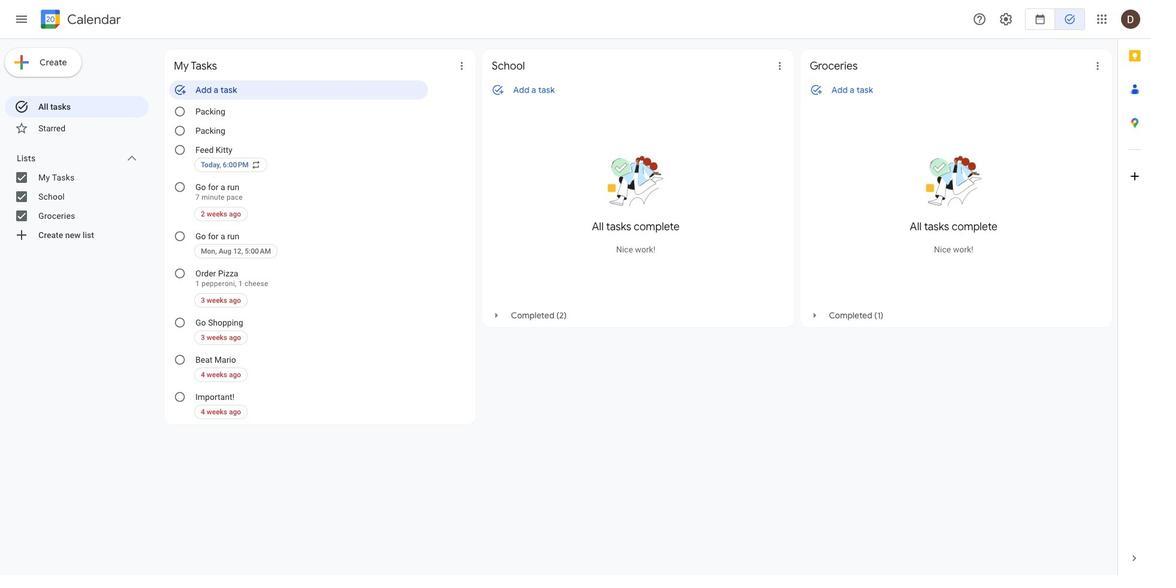 Task type: describe. For each thing, give the bounding box(es) containing it.
settings menu image
[[999, 12, 1014, 26]]

heading inside calendar element
[[65, 12, 121, 27]]



Task type: locate. For each thing, give the bounding box(es) containing it.
tasks sidebar image
[[14, 12, 29, 26]]

heading
[[65, 12, 121, 27]]

calendar element
[[38, 7, 121, 34]]

tab list
[[1119, 39, 1152, 542]]

support menu image
[[973, 12, 987, 26]]



Task type: vqa. For each thing, say whether or not it's contained in the screenshot.
the 7 to the left
no



